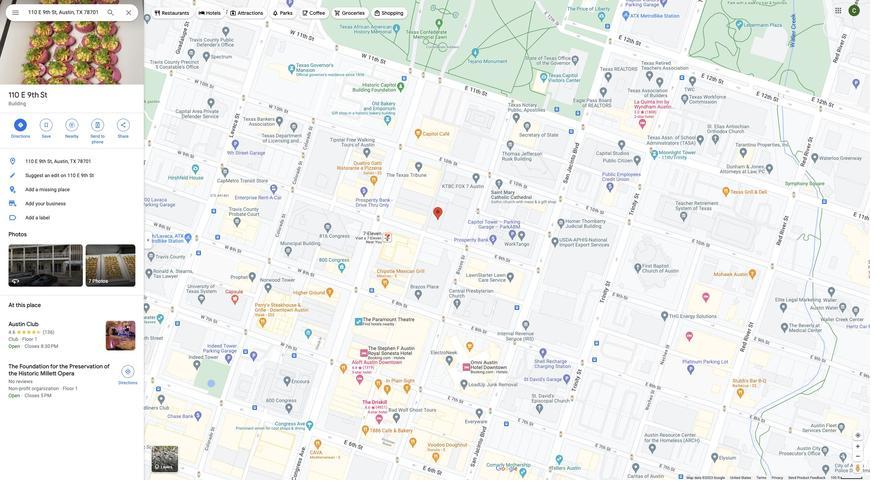 Task type: describe. For each thing, give the bounding box(es) containing it.
100 ft button
[[831, 477, 863, 481]]

austin,
[[54, 159, 69, 164]]

united states
[[731, 477, 752, 481]]

collapse side panel image
[[144, 237, 152, 244]]

7 photos button
[[86, 245, 135, 287]]

non-
[[8, 386, 19, 392]]


[[120, 121, 127, 129]]

add for add your business
[[25, 201, 34, 207]]

reviews
[[16, 379, 33, 385]]

9th inside suggest an edit on 110 e 9th st button
[[81, 173, 88, 179]]

business
[[46, 201, 66, 207]]

add a missing place button
[[0, 183, 144, 197]]

1 inside club · floor 1 open ⋅ closes 8:30 pm
[[35, 337, 37, 343]]

directions image
[[125, 369, 131, 375]]

st,
[[47, 159, 53, 164]]

place inside button
[[58, 187, 70, 193]]

edit
[[51, 173, 59, 179]]

add a label
[[25, 215, 50, 221]]

1 inside the foundation for the preservation of the historic millett opera no reviews non-profit organization · floor 1 open ⋅ closes 5 pm
[[75, 386, 78, 392]]

add your business link
[[0, 197, 144, 211]]

e for st,
[[35, 159, 38, 164]]

send for send to phone
[[91, 134, 100, 139]]

tx
[[70, 159, 76, 164]]

actions for 110 e 9th st region
[[0, 113, 144, 149]]

send to phone
[[91, 134, 105, 145]]

110 for st,
[[25, 159, 34, 164]]

shopping
[[382, 10, 404, 16]]

110 e 9th st main content
[[0, 0, 144, 481]]

4.6 stars 136 reviews image
[[8, 329, 55, 336]]

parks
[[280, 10, 293, 16]]

add a missing place
[[25, 187, 70, 193]]

directions inside button
[[119, 381, 138, 386]]

5 pm
[[41, 393, 52, 399]]

at this place
[[8, 302, 41, 309]]

floor inside the foundation for the preservation of the historic millett opera no reviews non-profit organization · floor 1 open ⋅ closes 5 pm
[[63, 386, 74, 392]]

open inside the foundation for the preservation of the historic millett opera no reviews non-profit organization · floor 1 open ⋅ closes 5 pm
[[8, 393, 20, 399]]

no
[[8, 379, 15, 385]]

floor inside club · floor 1 open ⋅ closes 8:30 pm
[[22, 337, 33, 343]]

closes inside club · floor 1 open ⋅ closes 8:30 pm
[[25, 344, 40, 350]]

add a label button
[[0, 211, 144, 225]]

send product feedback button
[[789, 476, 826, 481]]

8:30 pm
[[41, 344, 58, 350]]

· inside the foundation for the preservation of the historic millett opera no reviews non-profit organization · floor 1 open ⋅ closes 5 pm
[[60, 386, 62, 392]]

 button
[[6, 4, 25, 23]]

coffee
[[310, 10, 325, 16]]


[[43, 121, 49, 129]]

110 for st
[[8, 90, 19, 100]]

110 e 9th st, austin, tx 78701 button
[[0, 155, 144, 169]]

directions button
[[114, 364, 142, 386]]

show your location image
[[856, 433, 862, 439]]

save
[[42, 134, 51, 139]]


[[17, 121, 24, 129]]

shopping button
[[371, 5, 408, 22]]

100 ft
[[831, 477, 841, 481]]

7 photos
[[89, 279, 108, 284]]

⋅ inside the foundation for the preservation of the historic millett opera no reviews non-profit organization · floor 1 open ⋅ closes 5 pm
[[21, 393, 23, 399]]

suggest an edit on 110 e 9th st
[[25, 173, 94, 179]]

on
[[61, 173, 66, 179]]

110 e 9th st building
[[8, 90, 47, 107]]

zoom out image
[[856, 454, 861, 460]]

⋅ inside club · floor 1 open ⋅ closes 8:30 pm
[[21, 344, 23, 350]]

send product feedback
[[789, 477, 826, 481]]

product
[[798, 477, 810, 481]]

0 vertical spatial photos
[[8, 231, 27, 238]]

add for add a label
[[25, 215, 34, 221]]

preservation
[[69, 364, 103, 371]]

attractions
[[238, 10, 263, 16]]

club inside club · floor 1 open ⋅ closes 8:30 pm
[[8, 337, 18, 343]]

e for st
[[21, 90, 25, 100]]

ft
[[838, 477, 841, 481]]

restaurants
[[162, 10, 189, 16]]

send for send product feedback
[[789, 477, 797, 481]]

groceries
[[342, 10, 365, 16]]

hotels
[[206, 10, 221, 16]]

©2023
[[703, 477, 713, 481]]

open inside club · floor 1 open ⋅ closes 8:30 pm
[[8, 344, 20, 350]]

none field inside the 110 e 9th st, austin, tx 78701 field
[[28, 8, 101, 17]]

show street view coverage image
[[853, 463, 864, 474]]

feedback
[[811, 477, 826, 481]]

austin club
[[8, 321, 39, 328]]

add your business
[[25, 201, 66, 207]]

(136)
[[43, 330, 55, 336]]

privacy button
[[772, 476, 784, 481]]

directions inside actions for 110 e 9th st region
[[11, 134, 30, 139]]

groceries button
[[332, 5, 369, 22]]

opera
[[58, 371, 74, 378]]



Task type: locate. For each thing, give the bounding box(es) containing it.
e left st,
[[35, 159, 38, 164]]

0 vertical spatial 1
[[35, 337, 37, 343]]

closes
[[25, 344, 40, 350], [25, 393, 40, 399]]

0 vertical spatial directions
[[11, 134, 30, 139]]

0 vertical spatial place
[[58, 187, 70, 193]]

0 vertical spatial open
[[8, 344, 20, 350]]

1 vertical spatial add
[[25, 201, 34, 207]]

1 vertical spatial photos
[[93, 279, 108, 284]]

send inside send to phone
[[91, 134, 100, 139]]

1 a from the top
[[35, 187, 38, 193]]

share
[[118, 134, 129, 139]]

0 vertical spatial ⋅
[[21, 344, 23, 350]]

send left product
[[789, 477, 797, 481]]

suggest an edit on 110 e 9th st button
[[0, 169, 144, 183]]

google
[[714, 477, 725, 481]]

closes down profit at the left of page
[[25, 393, 40, 399]]

parks button
[[270, 5, 297, 22]]

directions down directions icon
[[119, 381, 138, 386]]

9th for st,
[[39, 159, 46, 164]]

coffee button
[[299, 5, 330, 22]]

1 horizontal spatial send
[[789, 477, 797, 481]]

0 horizontal spatial ·
[[20, 337, 21, 343]]

open down non-
[[8, 393, 20, 399]]

0 vertical spatial club
[[26, 321, 39, 328]]

photos
[[8, 231, 27, 238], [93, 279, 108, 284]]

add left label
[[25, 215, 34, 221]]

google account: christina overa  
(christinaovera9@gmail.com) image
[[849, 5, 860, 16]]

a left missing
[[35, 187, 38, 193]]

open down 4.6
[[8, 344, 20, 350]]

1 horizontal spatial directions
[[119, 381, 138, 386]]


[[94, 121, 101, 129]]

⋅ down 4.6 stars 136 reviews 'image'
[[21, 344, 23, 350]]

1 vertical spatial open
[[8, 393, 20, 399]]

map data ©2023 google
[[687, 477, 725, 481]]

110 right on
[[67, 173, 76, 179]]

1 vertical spatial club
[[8, 337, 18, 343]]

1 horizontal spatial 110
[[25, 159, 34, 164]]

the up no
[[8, 371, 17, 378]]

club · floor 1 open ⋅ closes 8:30 pm
[[8, 337, 58, 350]]

building
[[8, 101, 26, 107]]

a for missing
[[35, 187, 38, 193]]

4.6
[[8, 330, 15, 336]]

the
[[8, 364, 18, 371]]

st down 78701
[[89, 173, 94, 179]]

1 horizontal spatial the
[[59, 364, 68, 371]]

to
[[101, 134, 105, 139]]

st
[[40, 90, 47, 100], [89, 173, 94, 179]]

1 vertical spatial send
[[789, 477, 797, 481]]

0 vertical spatial ·
[[20, 337, 21, 343]]

st up 
[[40, 90, 47, 100]]

phone
[[92, 140, 104, 145]]

· inside club · floor 1 open ⋅ closes 8:30 pm
[[20, 337, 21, 343]]

zoom in image
[[856, 445, 861, 450]]

organization
[[32, 386, 59, 392]]

2 vertical spatial add
[[25, 215, 34, 221]]

directions down 
[[11, 134, 30, 139]]

st inside button
[[89, 173, 94, 179]]

a left label
[[35, 215, 38, 221]]

⋅ down profit at the left of page
[[21, 393, 23, 399]]

millett
[[40, 371, 57, 378]]

this
[[16, 302, 25, 309]]

historic
[[19, 371, 39, 378]]

an
[[45, 173, 50, 179]]

1 horizontal spatial st
[[89, 173, 94, 179]]

9th inside 110 e 9th st, austin, tx 78701 button
[[39, 159, 46, 164]]

directions
[[11, 134, 30, 139], [119, 381, 138, 386]]

suggest
[[25, 173, 43, 179]]

2 ⋅ from the top
[[21, 393, 23, 399]]

place
[[58, 187, 70, 193], [27, 302, 41, 309]]

110 up suggest
[[25, 159, 34, 164]]

send up phone in the left of the page
[[91, 134, 100, 139]]

label
[[39, 215, 50, 221]]

add
[[25, 187, 34, 193], [25, 201, 34, 207], [25, 215, 34, 221]]

2 vertical spatial 110
[[67, 173, 76, 179]]

1 vertical spatial ⋅
[[21, 393, 23, 399]]

0 horizontal spatial photos
[[8, 231, 27, 238]]

1 add from the top
[[25, 187, 34, 193]]

7
[[89, 279, 91, 284]]

110 up building
[[8, 90, 19, 100]]

photos right 7
[[93, 279, 108, 284]]

1 vertical spatial st
[[89, 173, 94, 179]]

google maps element
[[0, 0, 871, 481]]

hotels button
[[196, 5, 225, 22]]

layers
[[161, 466, 172, 470]]

1 down 4.6 stars 136 reviews 'image'
[[35, 337, 37, 343]]

e up building
[[21, 90, 25, 100]]

1 horizontal spatial photos
[[93, 279, 108, 284]]

add for add a missing place
[[25, 187, 34, 193]]

100
[[831, 477, 837, 481]]

profit
[[19, 386, 30, 392]]

club up 4.6 stars 136 reviews 'image'
[[26, 321, 39, 328]]

0 horizontal spatial directions
[[11, 134, 30, 139]]

place down on
[[58, 187, 70, 193]]

privacy
[[772, 477, 784, 481]]

add inside button
[[25, 187, 34, 193]]

club down 4.6
[[8, 337, 18, 343]]

0 vertical spatial floor
[[22, 337, 33, 343]]

e right on
[[77, 173, 80, 179]]

1 vertical spatial place
[[27, 302, 41, 309]]

data
[[695, 477, 702, 481]]

9th inside 110 e 9th st building
[[27, 90, 39, 100]]

add inside "button"
[[25, 215, 34, 221]]

at
[[8, 302, 14, 309]]

st inside 110 e 9th st building
[[40, 90, 47, 100]]

110 E 9th St, Austin, TX 78701 field
[[6, 4, 138, 21]]

your
[[35, 201, 45, 207]]

the
[[59, 364, 68, 371], [8, 371, 17, 378]]

1 closes from the top
[[25, 344, 40, 350]]

1 vertical spatial 9th
[[39, 159, 46, 164]]

2 vertical spatial 9th
[[81, 173, 88, 179]]

2 a from the top
[[35, 215, 38, 221]]

0 vertical spatial send
[[91, 134, 100, 139]]

footer
[[687, 476, 831, 481]]

0 horizontal spatial place
[[27, 302, 41, 309]]

of
[[104, 364, 110, 371]]

nearby
[[65, 134, 79, 139]]

a inside "button"
[[35, 215, 38, 221]]

110 inside 110 e 9th st building
[[8, 90, 19, 100]]

0 vertical spatial add
[[25, 187, 34, 193]]

⋅
[[21, 344, 23, 350], [21, 393, 23, 399]]

e
[[21, 90, 25, 100], [35, 159, 38, 164], [77, 173, 80, 179]]

floor down 4.6 stars 136 reviews 'image'
[[22, 337, 33, 343]]

a inside button
[[35, 187, 38, 193]]

send inside button
[[789, 477, 797, 481]]

1 ⋅ from the top
[[21, 344, 23, 350]]

2 horizontal spatial 110
[[67, 173, 76, 179]]

·
[[20, 337, 21, 343], [60, 386, 62, 392]]

add down suggest
[[25, 187, 34, 193]]

1 horizontal spatial e
[[35, 159, 38, 164]]

1 horizontal spatial place
[[58, 187, 70, 193]]

a
[[35, 187, 38, 193], [35, 215, 38, 221]]

9th for st
[[27, 90, 39, 100]]

austin
[[8, 321, 25, 328]]

1 vertical spatial floor
[[63, 386, 74, 392]]

2 horizontal spatial e
[[77, 173, 80, 179]]

missing
[[39, 187, 57, 193]]

2 open from the top
[[8, 393, 20, 399]]

· right organization
[[60, 386, 62, 392]]

1
[[35, 337, 37, 343], [75, 386, 78, 392]]

110
[[8, 90, 19, 100], [25, 159, 34, 164], [67, 173, 76, 179]]

1 vertical spatial a
[[35, 215, 38, 221]]

2 closes from the top
[[25, 393, 40, 399]]

0 horizontal spatial floor
[[22, 337, 33, 343]]

· down 4.6 stars 136 reviews 'image'
[[20, 337, 21, 343]]

1 vertical spatial directions
[[119, 381, 138, 386]]

closes down 4.6 stars 136 reviews 'image'
[[25, 344, 40, 350]]

open
[[8, 344, 20, 350], [8, 393, 20, 399]]

0 horizontal spatial st
[[40, 90, 47, 100]]

0 vertical spatial closes
[[25, 344, 40, 350]]

1 vertical spatial ·
[[60, 386, 62, 392]]

0 horizontal spatial the
[[8, 371, 17, 378]]

0 vertical spatial e
[[21, 90, 25, 100]]

floor down opera
[[63, 386, 74, 392]]

the foundation for the preservation of the historic millett opera no reviews non-profit organization · floor 1 open ⋅ closes 5 pm
[[8, 364, 110, 399]]

attractions button
[[227, 5, 268, 22]]

photos inside button
[[93, 279, 108, 284]]

1 vertical spatial closes
[[25, 393, 40, 399]]

110 e 9th st, austin, tx 78701
[[25, 159, 91, 164]]

1 horizontal spatial floor
[[63, 386, 74, 392]]

110 inside 110 e 9th st, austin, tx 78701 button
[[25, 159, 34, 164]]

1 vertical spatial 110
[[25, 159, 34, 164]]

0 horizontal spatial 1
[[35, 337, 37, 343]]

0 horizontal spatial 110
[[8, 90, 19, 100]]

 search field
[[6, 4, 138, 23]]

foundation
[[19, 364, 49, 371]]

1 down preservation on the left
[[75, 386, 78, 392]]

1 vertical spatial e
[[35, 159, 38, 164]]

3 add from the top
[[25, 215, 34, 221]]

terms
[[757, 477, 767, 481]]

photos down add a label
[[8, 231, 27, 238]]

for
[[50, 364, 58, 371]]

add left "your"
[[25, 201, 34, 207]]

1 vertical spatial 1
[[75, 386, 78, 392]]

a for label
[[35, 215, 38, 221]]

send
[[91, 134, 100, 139], [789, 477, 797, 481]]

0 vertical spatial 9th
[[27, 90, 39, 100]]

place right this at the left of the page
[[27, 302, 41, 309]]

1 horizontal spatial club
[[26, 321, 39, 328]]

1 horizontal spatial 1
[[75, 386, 78, 392]]

78701
[[77, 159, 91, 164]]

0 vertical spatial a
[[35, 187, 38, 193]]

0 horizontal spatial e
[[21, 90, 25, 100]]

club
[[26, 321, 39, 328], [8, 337, 18, 343]]

None field
[[28, 8, 101, 17]]

0 horizontal spatial send
[[91, 134, 100, 139]]

e inside 110 e 9th st building
[[21, 90, 25, 100]]

restaurants button
[[151, 5, 194, 22]]

1 open from the top
[[8, 344, 20, 350]]

2 vertical spatial e
[[77, 173, 80, 179]]

terms button
[[757, 476, 767, 481]]

0 horizontal spatial club
[[8, 337, 18, 343]]

floor
[[22, 337, 33, 343], [63, 386, 74, 392]]

2 add from the top
[[25, 201, 34, 207]]

footer inside the google maps element
[[687, 476, 831, 481]]

map
[[687, 477, 694, 481]]

states
[[742, 477, 752, 481]]

footer containing map data ©2023 google
[[687, 476, 831, 481]]

the right for
[[59, 364, 68, 371]]

united
[[731, 477, 741, 481]]

0 vertical spatial st
[[40, 90, 47, 100]]

closes inside the foundation for the preservation of the historic millett opera no reviews non-profit organization · floor 1 open ⋅ closes 5 pm
[[25, 393, 40, 399]]


[[69, 121, 75, 129]]


[[11, 8, 20, 18]]

0 vertical spatial 110
[[8, 90, 19, 100]]

110 inside suggest an edit on 110 e 9th st button
[[67, 173, 76, 179]]

united states button
[[731, 476, 752, 481]]

1 horizontal spatial ·
[[60, 386, 62, 392]]



Task type: vqa. For each thing, say whether or not it's contained in the screenshot.
phone
yes



